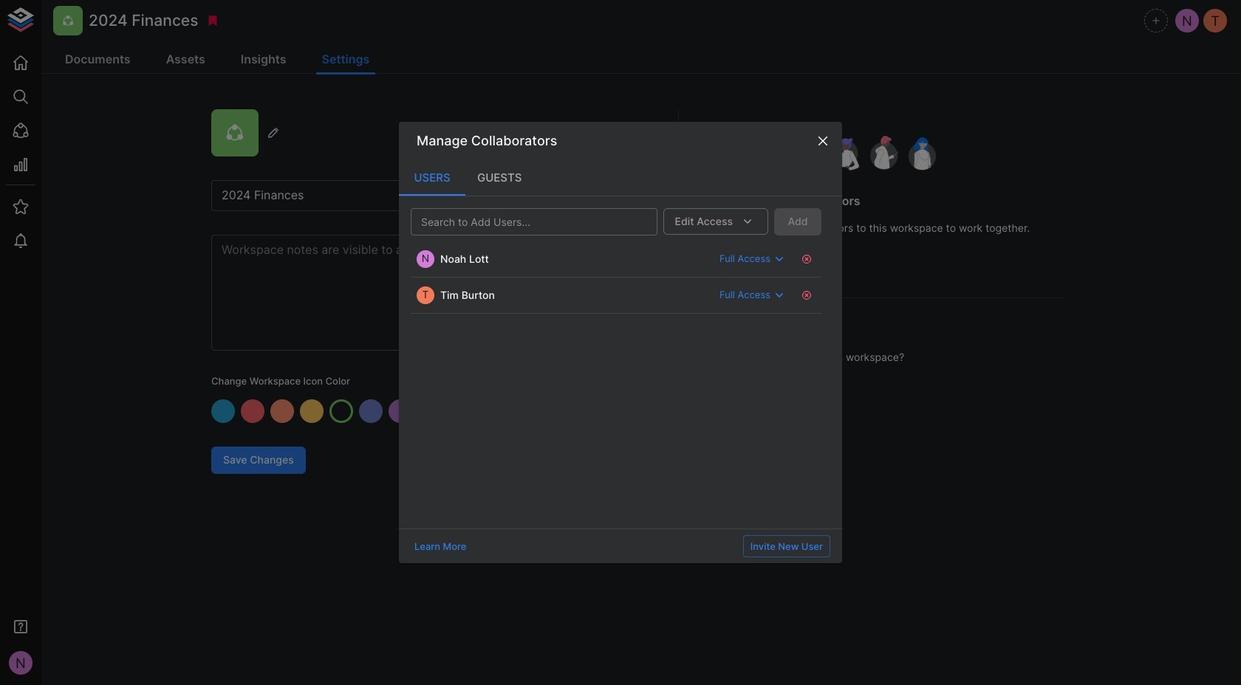 Task type: describe. For each thing, give the bounding box(es) containing it.
Search to Add Users... text field
[[415, 213, 629, 231]]

remove bookmark image
[[207, 14, 220, 27]]



Task type: vqa. For each thing, say whether or not it's contained in the screenshot.
Workspace notes are visible to all members and guests. 'text box'
yes



Task type: locate. For each thing, give the bounding box(es) containing it.
Workspace Name text field
[[211, 180, 631, 211]]

Workspace notes are visible to all members and guests. text field
[[211, 235, 631, 351]]

tab list
[[399, 160, 843, 196]]

dialog
[[399, 122, 843, 564]]



